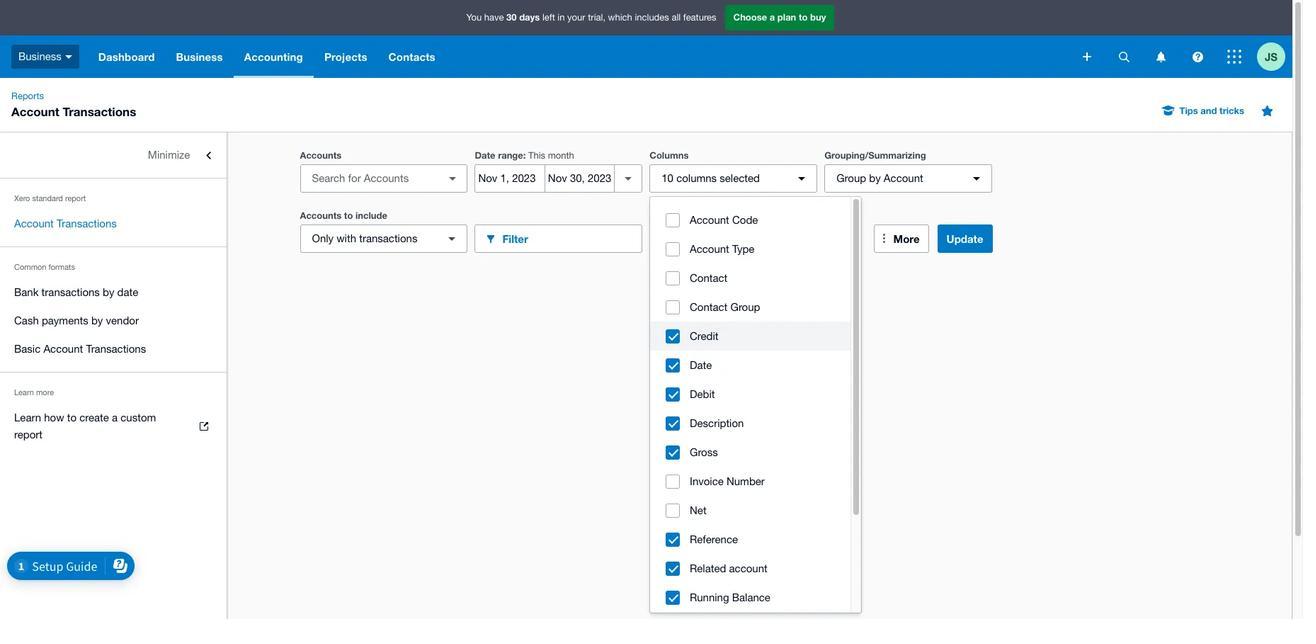 Task type: describe. For each thing, give the bounding box(es) containing it.
reports link
[[6, 89, 50, 103]]

list box containing account code
[[651, 197, 851, 619]]

:
[[524, 150, 526, 161]]

navigation containing dashboard
[[88, 35, 1074, 78]]

date for date
[[690, 359, 712, 371]]

cash payments by vendor link
[[0, 307, 227, 335]]

choose a plan to buy
[[734, 12, 827, 23]]

learn for learn more
[[14, 388, 34, 397]]

Select end date field
[[546, 165, 615, 192]]

accounting button
[[234, 35, 314, 78]]

group by account button
[[825, 164, 993, 193]]

tricks
[[1220, 105, 1245, 116]]

selected
[[720, 172, 760, 184]]

date range : this month
[[475, 150, 575, 161]]

columns
[[650, 150, 689, 161]]

update button
[[938, 225, 993, 253]]

plan
[[778, 12, 797, 23]]

projects button
[[314, 35, 378, 78]]

columns
[[677, 172, 717, 184]]

basic account transactions
[[14, 343, 146, 355]]

account code
[[690, 214, 759, 226]]

month
[[548, 150, 575, 161]]

more button
[[874, 225, 929, 253]]

10
[[662, 172, 674, 184]]

grouping/summarizing
[[825, 150, 927, 161]]

account down account code
[[690, 243, 730, 255]]

1 horizontal spatial svg image
[[1157, 51, 1166, 62]]

you
[[467, 12, 482, 23]]

contact group
[[690, 301, 761, 313]]

0 horizontal spatial svg image
[[1084, 52, 1092, 61]]

tips and tricks button
[[1155, 99, 1254, 122]]

by inside popup button
[[870, 172, 881, 184]]

dashboard link
[[88, 35, 166, 78]]

choose
[[734, 12, 768, 23]]

10 columns selected
[[662, 172, 760, 184]]

to inside the learn how to create a custom report
[[67, 412, 77, 424]]

contact button
[[651, 264, 851, 293]]

banner containing js
[[0, 0, 1293, 78]]

open image
[[439, 164, 467, 193]]

number
[[727, 475, 765, 488]]

only with transactions button
[[300, 225, 468, 253]]

transactions inside popup button
[[359, 232, 418, 244]]

1 business button from the left
[[0, 35, 88, 78]]

dashboard
[[98, 50, 155, 63]]

svg image inside business popup button
[[65, 55, 72, 59]]

running
[[690, 592, 730, 604]]

0 vertical spatial report
[[65, 194, 86, 203]]

debit button
[[651, 380, 851, 409]]

have
[[485, 12, 504, 23]]

group by account
[[837, 172, 924, 184]]

formats
[[49, 263, 75, 271]]

group containing account code
[[651, 197, 862, 619]]

learn how to create a custom report
[[14, 412, 156, 441]]

by for vendor
[[91, 315, 103, 327]]

include
[[356, 210, 388, 221]]

balance
[[733, 592, 771, 604]]

Select start date field
[[476, 165, 545, 192]]

contact for contact group
[[690, 301, 728, 313]]

basic account transactions link
[[0, 335, 227, 364]]

type
[[733, 243, 755, 255]]

account up account type
[[690, 214, 730, 226]]

business inside navigation
[[176, 50, 223, 63]]

account type button
[[651, 235, 851, 264]]

in
[[558, 12, 565, 23]]

reports
[[11, 91, 44, 101]]

this
[[529, 150, 546, 161]]

account code button
[[651, 206, 851, 235]]

related
[[690, 563, 727, 575]]

credit
[[690, 330, 719, 342]]

js button
[[1258, 35, 1293, 78]]

description button
[[651, 409, 851, 438]]

left
[[543, 12, 555, 23]]

minimize button
[[0, 141, 227, 169]]

contacts button
[[378, 35, 446, 78]]

1 vertical spatial transactions
[[57, 218, 117, 230]]

buy
[[811, 12, 827, 23]]

tips and tricks
[[1180, 105, 1245, 116]]

reference button
[[651, 525, 851, 554]]

how
[[44, 412, 64, 424]]

running balance
[[690, 592, 771, 604]]

credit button
[[651, 322, 851, 351]]

net button
[[651, 496, 851, 525]]

invoice
[[690, 475, 724, 488]]

Search for Accounts text field
[[301, 165, 442, 192]]



Task type: locate. For each thing, give the bounding box(es) containing it.
by
[[870, 172, 881, 184], [103, 286, 114, 298], [91, 315, 103, 327]]

more
[[36, 388, 54, 397]]

list of convenience dates image
[[615, 164, 643, 193]]

net
[[690, 505, 707, 517]]

and
[[1201, 105, 1218, 116]]

by left vendor
[[91, 315, 103, 327]]

cash
[[14, 315, 39, 327]]

to left include
[[344, 210, 353, 221]]

learn for learn how to create a custom report
[[14, 412, 41, 424]]

report up account transactions
[[65, 194, 86, 203]]

date
[[117, 286, 138, 298]]

accounts for accounts
[[300, 150, 342, 161]]

0 horizontal spatial group
[[731, 301, 761, 313]]

contact group button
[[651, 293, 851, 322]]

account transactions
[[14, 218, 117, 230]]

1 horizontal spatial group
[[837, 172, 867, 184]]

a inside banner
[[770, 12, 775, 23]]

days
[[520, 12, 540, 23]]

report
[[65, 194, 86, 203], [14, 429, 43, 441]]

code
[[733, 214, 759, 226]]

account down "payments"
[[43, 343, 83, 355]]

with
[[337, 232, 356, 244]]

0 horizontal spatial to
[[67, 412, 77, 424]]

to right how
[[67, 412, 77, 424]]

learn down learn more
[[14, 412, 41, 424]]

your
[[568, 12, 586, 23]]

1 vertical spatial learn
[[14, 412, 41, 424]]

gross
[[690, 446, 718, 458]]

by inside "link"
[[103, 286, 114, 298]]

tips
[[1180, 105, 1199, 116]]

1 vertical spatial date
[[690, 359, 712, 371]]

1 horizontal spatial business
[[176, 50, 223, 63]]

1 vertical spatial to
[[344, 210, 353, 221]]

transactions down include
[[359, 232, 418, 244]]

group inside group by account popup button
[[837, 172, 867, 184]]

group down the grouping/summarizing
[[837, 172, 867, 184]]

only
[[312, 232, 334, 244]]

includes
[[635, 12, 670, 23]]

2 horizontal spatial svg image
[[1228, 50, 1242, 64]]

0 horizontal spatial business button
[[0, 35, 88, 78]]

learn left more
[[14, 388, 34, 397]]

projects
[[325, 50, 367, 63]]

group
[[837, 172, 867, 184], [731, 301, 761, 313]]

bank
[[14, 286, 39, 298]]

2 accounts from the top
[[300, 210, 342, 221]]

contact down account type
[[690, 272, 728, 284]]

0 vertical spatial a
[[770, 12, 775, 23]]

by down the grouping/summarizing
[[870, 172, 881, 184]]

custom
[[121, 412, 156, 424]]

learn
[[14, 388, 34, 397], [14, 412, 41, 424]]

cash payments by vendor
[[14, 315, 139, 327]]

group down contact button
[[731, 301, 761, 313]]

2 contact from the top
[[690, 301, 728, 313]]

transactions for basic account transactions
[[86, 343, 146, 355]]

0 vertical spatial contact
[[690, 272, 728, 284]]

1 horizontal spatial business button
[[166, 35, 234, 78]]

standard
[[32, 194, 63, 203]]

remove from favorites image
[[1254, 96, 1282, 125]]

1 horizontal spatial to
[[344, 210, 353, 221]]

you have 30 days left in your trial, which includes all features
[[467, 12, 717, 23]]

transactions up minimize button at the left of the page
[[63, 104, 136, 119]]

2 learn from the top
[[14, 412, 41, 424]]

basic
[[14, 343, 41, 355]]

contacts
[[389, 50, 436, 63]]

1 learn from the top
[[14, 388, 34, 397]]

1 horizontal spatial transactions
[[359, 232, 418, 244]]

learn inside the learn how to create a custom report
[[14, 412, 41, 424]]

transactions
[[359, 232, 418, 244], [42, 286, 100, 298]]

2 business button from the left
[[166, 35, 234, 78]]

1 contact from the top
[[690, 272, 728, 284]]

bank transactions by date
[[14, 286, 138, 298]]

navigation
[[88, 35, 1074, 78]]

1 vertical spatial report
[[14, 429, 43, 441]]

0 vertical spatial to
[[799, 12, 808, 23]]

date left range
[[475, 150, 496, 161]]

svg image
[[1228, 50, 1242, 64], [1119, 51, 1130, 62], [65, 55, 72, 59]]

xero standard report
[[14, 194, 86, 203]]

0 horizontal spatial report
[[14, 429, 43, 441]]

features
[[684, 12, 717, 23]]

to
[[799, 12, 808, 23], [344, 210, 353, 221], [67, 412, 77, 424]]

0 horizontal spatial transactions
[[42, 286, 100, 298]]

account type
[[690, 243, 755, 255]]

0 horizontal spatial svg image
[[65, 55, 72, 59]]

0 vertical spatial date
[[475, 150, 496, 161]]

1 vertical spatial transactions
[[42, 286, 100, 298]]

account down reports link
[[11, 104, 59, 119]]

banner
[[0, 0, 1293, 78]]

accounts
[[300, 150, 342, 161], [300, 210, 342, 221]]

running balance button
[[651, 583, 851, 612]]

0 vertical spatial transactions
[[63, 104, 136, 119]]

0 horizontal spatial a
[[112, 412, 118, 424]]

1 horizontal spatial a
[[770, 12, 775, 23]]

only with transactions
[[312, 232, 418, 244]]

related account button
[[651, 554, 851, 583]]

minimize
[[148, 149, 190, 161]]

account down the xero
[[14, 218, 54, 230]]

all
[[672, 12, 681, 23]]

transactions inside "link"
[[42, 286, 100, 298]]

0 vertical spatial group
[[837, 172, 867, 184]]

account
[[730, 563, 768, 575]]

related account
[[690, 563, 768, 575]]

common
[[14, 263, 46, 271]]

2 horizontal spatial to
[[799, 12, 808, 23]]

business
[[18, 50, 62, 62], [176, 50, 223, 63]]

accounts for accounts to include
[[300, 210, 342, 221]]

0 vertical spatial accounts
[[300, 150, 342, 161]]

reports account transactions
[[11, 91, 136, 119]]

1 vertical spatial group
[[731, 301, 761, 313]]

vendor
[[106, 315, 139, 327]]

contact for contact
[[690, 272, 728, 284]]

2 vertical spatial transactions
[[86, 343, 146, 355]]

account transactions link
[[0, 210, 227, 238]]

xero
[[14, 194, 30, 203]]

invoice number
[[690, 475, 765, 488]]

a inside the learn how to create a custom report
[[112, 412, 118, 424]]

report inside the learn how to create a custom report
[[14, 429, 43, 441]]

1 horizontal spatial svg image
[[1119, 51, 1130, 62]]

accounts up only
[[300, 210, 342, 221]]

None field
[[300, 164, 468, 193]]

accounts to include
[[300, 210, 388, 221]]

business button
[[0, 35, 88, 78], [166, 35, 234, 78]]

0 vertical spatial transactions
[[359, 232, 418, 244]]

accounts up search for accounts text box
[[300, 150, 342, 161]]

debit
[[690, 388, 715, 400]]

date inside button
[[690, 359, 712, 371]]

filter
[[503, 232, 528, 245]]

transactions for reports account transactions
[[63, 104, 136, 119]]

account down the grouping/summarizing
[[884, 172, 924, 184]]

list box
[[651, 197, 851, 619]]

trial,
[[588, 12, 606, 23]]

group
[[651, 197, 862, 619]]

2 horizontal spatial svg image
[[1193, 51, 1204, 62]]

js
[[1266, 50, 1278, 63]]

contact up credit
[[690, 301, 728, 313]]

to left buy
[[799, 12, 808, 23]]

date for date range : this month
[[475, 150, 496, 161]]

date up debit
[[690, 359, 712, 371]]

group inside contact group button
[[731, 301, 761, 313]]

1 horizontal spatial report
[[65, 194, 86, 203]]

0 vertical spatial learn
[[14, 388, 34, 397]]

date
[[475, 150, 496, 161], [690, 359, 712, 371]]

1 vertical spatial accounts
[[300, 210, 342, 221]]

transactions down cash payments by vendor link
[[86, 343, 146, 355]]

learn more
[[14, 388, 54, 397]]

invoice number button
[[651, 467, 851, 496]]

by left "date"
[[103, 286, 114, 298]]

a left plan
[[770, 12, 775, 23]]

transactions inside reports account transactions
[[63, 104, 136, 119]]

svg image
[[1157, 51, 1166, 62], [1193, 51, 1204, 62], [1084, 52, 1092, 61]]

0 vertical spatial by
[[870, 172, 881, 184]]

account inside reports account transactions
[[11, 104, 59, 119]]

transactions down xero standard report
[[57, 218, 117, 230]]

a right "create"
[[112, 412, 118, 424]]

report down learn more
[[14, 429, 43, 441]]

transactions down formats
[[42, 286, 100, 298]]

2 vertical spatial by
[[91, 315, 103, 327]]

2 vertical spatial to
[[67, 412, 77, 424]]

by for date
[[103, 286, 114, 298]]

account inside popup button
[[884, 172, 924, 184]]

0 horizontal spatial date
[[475, 150, 496, 161]]

1 vertical spatial contact
[[690, 301, 728, 313]]

1 vertical spatial by
[[103, 286, 114, 298]]

learn how to create a custom report link
[[0, 404, 227, 449]]

1 vertical spatial a
[[112, 412, 118, 424]]

to inside banner
[[799, 12, 808, 23]]

1 horizontal spatial date
[[690, 359, 712, 371]]

30
[[507, 12, 517, 23]]

accounting
[[244, 50, 303, 63]]

create
[[80, 412, 109, 424]]

0 horizontal spatial business
[[18, 50, 62, 62]]

1 accounts from the top
[[300, 150, 342, 161]]

reference
[[690, 534, 738, 546]]

more
[[894, 232, 920, 245]]

which
[[608, 12, 633, 23]]



Task type: vqa. For each thing, say whether or not it's contained in the screenshot.
DASHBOARD link
yes



